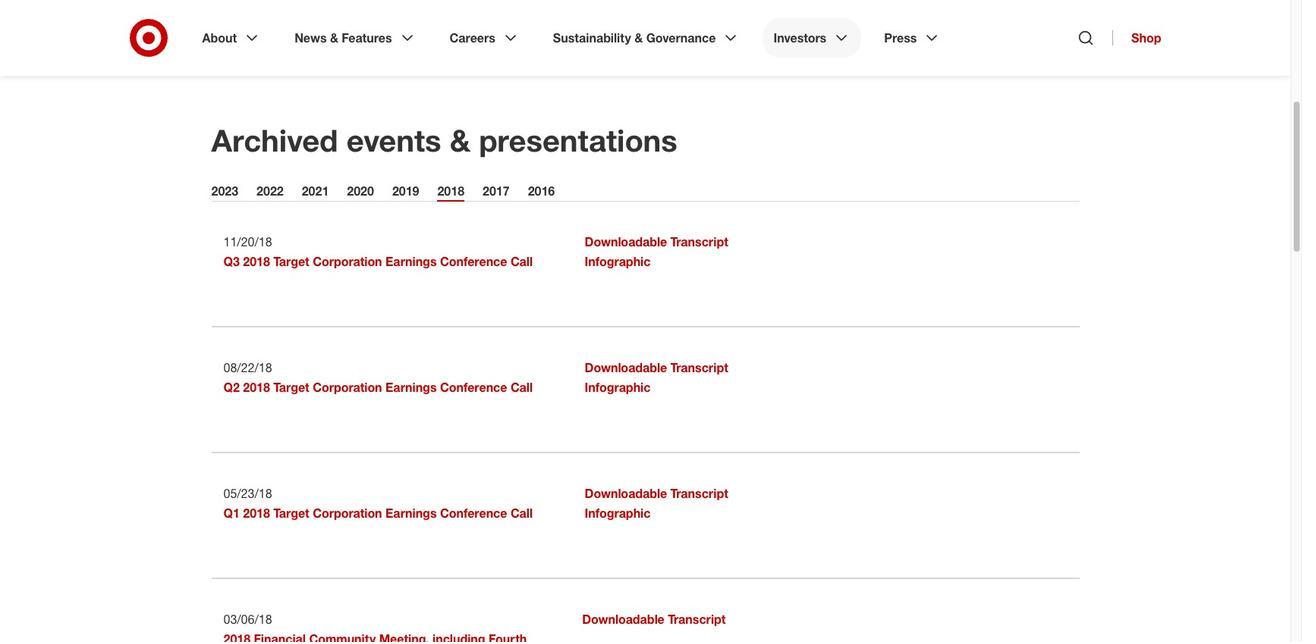 Task type: vqa. For each thing, say whether or not it's contained in the screenshot.


Task type: locate. For each thing, give the bounding box(es) containing it.
infographic for 11/20/18 q3 2018 target corporation earnings conference call
[[585, 254, 651, 269]]

2 conference from the top
[[440, 380, 507, 396]]

downloadable transcript infographic
[[585, 235, 729, 269], [585, 361, 729, 396], [585, 487, 729, 522]]

transcript
[[671, 235, 729, 250], [671, 361, 729, 376], [671, 487, 729, 502], [668, 613, 726, 628]]

3 infographic link from the top
[[585, 506, 651, 522]]

infographic link
[[585, 254, 651, 269], [585, 380, 651, 396], [585, 506, 651, 522]]

2018 inside 11/20/18 q3 2018 target corporation earnings conference call
[[243, 254, 270, 269]]

presentations
[[479, 122, 678, 159]]

about link
[[192, 18, 272, 58]]

about
[[202, 30, 237, 46]]

2 downloadable transcript infographic from the top
[[585, 361, 729, 396]]

transcript for 11/20/18 q3 2018 target corporation earnings conference call
[[671, 235, 729, 250]]

& right news
[[330, 30, 339, 46]]

2018 down the 05/23/18
[[243, 506, 270, 522]]

2 target from the top
[[274, 380, 310, 396]]

downloadable transcript infographic for q3 2018 target corporation earnings conference call
[[585, 235, 729, 269]]

3 infographic from the top
[[585, 506, 651, 522]]

2022 link
[[257, 184, 284, 202]]

2018 right 2019
[[438, 184, 465, 199]]

q2 2018 target corporation earnings conference call link
[[224, 380, 533, 396]]

2019 link
[[392, 184, 419, 202]]

conference for q1 2018 target corporation earnings conference call
[[440, 506, 507, 522]]

2018
[[438, 184, 465, 199], [243, 254, 270, 269], [243, 380, 270, 396], [243, 506, 270, 522]]

3 downloadable transcript infographic from the top
[[585, 487, 729, 522]]

& for news
[[330, 30, 339, 46]]

conference inside 08/22/18 q2 2018 target corporation earnings conference call
[[440, 380, 507, 396]]

target inside 08/22/18 q2 2018 target corporation earnings conference call
[[274, 380, 310, 396]]

2018 for 11/20/18 q3 2018 target corporation earnings conference call
[[243, 254, 270, 269]]

2018 down 08/22/18
[[243, 380, 270, 396]]

downloadable for 05/23/18 q1 2018 target corporation earnings conference call
[[585, 487, 667, 502]]

1 target from the top
[[274, 254, 310, 269]]

11/20/18 q3 2018 target corporation earnings conference call
[[224, 235, 533, 269]]

1 call from the top
[[511, 254, 533, 269]]

earnings
[[386, 254, 437, 269], [386, 380, 437, 396], [386, 506, 437, 522]]

1 corporation from the top
[[313, 254, 382, 269]]

call
[[511, 254, 533, 269], [511, 380, 533, 396], [511, 506, 533, 522]]

2021
[[302, 184, 329, 199]]

target right q1
[[274, 506, 310, 522]]

& left governance
[[635, 30, 643, 46]]

call inside 08/22/18 q2 2018 target corporation earnings conference call
[[511, 380, 533, 396]]

press link
[[874, 18, 952, 58]]

conference
[[440, 254, 507, 269], [440, 380, 507, 396], [440, 506, 507, 522]]

conference for q2 2018 target corporation earnings conference call
[[440, 380, 507, 396]]

archived events & presentations
[[211, 122, 678, 159]]

q1 2018 target corporation earnings conference call link
[[224, 506, 533, 522]]

events
[[347, 122, 441, 159]]

08/22/18 q2 2018 target corporation earnings conference call
[[224, 361, 533, 396]]

investors link
[[763, 18, 862, 58]]

2018 inside archived events & presentations tab list
[[438, 184, 465, 199]]

earnings inside 11/20/18 q3 2018 target corporation earnings conference call
[[386, 254, 437, 269]]

infographic link for q3 2018 target corporation earnings conference call
[[585, 254, 651, 269]]

0 vertical spatial infographic link
[[585, 254, 651, 269]]

2 earnings from the top
[[386, 380, 437, 396]]

3 conference from the top
[[440, 506, 507, 522]]

downloadable transcript link for 05/23/18 q1 2018 target corporation earnings conference call
[[585, 487, 729, 502]]

2 vertical spatial call
[[511, 506, 533, 522]]

downloadable transcript link
[[585, 235, 729, 250], [585, 361, 729, 376], [585, 487, 729, 502], [582, 613, 726, 628]]

1 earnings from the top
[[386, 254, 437, 269]]

downloadable transcript link for 08/22/18 q2 2018 target corporation earnings conference call
[[585, 361, 729, 376]]

2 vertical spatial downloadable transcript infographic
[[585, 487, 729, 522]]

2 vertical spatial infographic link
[[585, 506, 651, 522]]

earnings inside 08/22/18 q2 2018 target corporation earnings conference call
[[386, 380, 437, 396]]

target right q3 at left
[[274, 254, 310, 269]]

earnings for q3 2018 target corporation earnings conference call
[[386, 254, 437, 269]]

shop
[[1132, 30, 1162, 46]]

target inside 05/23/18 q1 2018 target corporation earnings conference call
[[274, 506, 310, 522]]

1 vertical spatial infographic
[[585, 380, 651, 396]]

2 infographic from the top
[[585, 380, 651, 396]]

2018 inside 08/22/18 q2 2018 target corporation earnings conference call
[[243, 380, 270, 396]]

0 vertical spatial infographic
[[585, 254, 651, 269]]

infographic
[[585, 254, 651, 269], [585, 380, 651, 396], [585, 506, 651, 522]]

1 vertical spatial corporation
[[313, 380, 382, 396]]

2 vertical spatial conference
[[440, 506, 507, 522]]

2 vertical spatial infographic
[[585, 506, 651, 522]]

0 vertical spatial corporation
[[313, 254, 382, 269]]

news & features
[[295, 30, 392, 46]]

downloadable transcript infographic for q1 2018 target corporation earnings conference call
[[585, 487, 729, 522]]

2023 link
[[211, 184, 238, 202]]

0 vertical spatial conference
[[440, 254, 507, 269]]

news & features link
[[284, 18, 427, 58]]

downloadable for 11/20/18 q3 2018 target corporation earnings conference call
[[585, 235, 667, 250]]

call inside 11/20/18 q3 2018 target corporation earnings conference call
[[511, 254, 533, 269]]

corporation inside 11/20/18 q3 2018 target corporation earnings conference call
[[313, 254, 382, 269]]

conference inside 11/20/18 q3 2018 target corporation earnings conference call
[[440, 254, 507, 269]]

downloadable
[[585, 235, 667, 250], [585, 361, 667, 376], [585, 487, 667, 502], [582, 613, 665, 628]]

0 vertical spatial downloadable transcript infographic
[[585, 235, 729, 269]]

sustainability & governance link
[[543, 18, 751, 58]]

downloadable for 08/22/18 q2 2018 target corporation earnings conference call
[[585, 361, 667, 376]]

careers
[[450, 30, 496, 46]]

3 corporation from the top
[[313, 506, 382, 522]]

sustainability
[[553, 30, 631, 46]]

q2
[[224, 380, 240, 396]]

corporation
[[313, 254, 382, 269], [313, 380, 382, 396], [313, 506, 382, 522]]

infographic for 05/23/18 q1 2018 target corporation earnings conference call
[[585, 506, 651, 522]]

1 infographic link from the top
[[585, 254, 651, 269]]

2 horizontal spatial &
[[635, 30, 643, 46]]

2018 down '11/20/18'
[[243, 254, 270, 269]]

target for 05/23/18
[[274, 506, 310, 522]]

2 call from the top
[[511, 380, 533, 396]]

2 vertical spatial corporation
[[313, 506, 382, 522]]

2018 for 08/22/18 q2 2018 target corporation earnings conference call
[[243, 380, 270, 396]]

0 horizontal spatial &
[[330, 30, 339, 46]]

2020
[[347, 184, 374, 199]]

downloadable transcript link for 11/20/18 q3 2018 target corporation earnings conference call
[[585, 235, 729, 250]]

& up '2018' link
[[450, 122, 471, 159]]

corporation inside 08/22/18 q2 2018 target corporation earnings conference call
[[313, 380, 382, 396]]

2 infographic link from the top
[[585, 380, 651, 396]]

3 earnings from the top
[[386, 506, 437, 522]]

corporation inside 05/23/18 q1 2018 target corporation earnings conference call
[[313, 506, 382, 522]]

1 downloadable transcript infographic from the top
[[585, 235, 729, 269]]

&
[[330, 30, 339, 46], [635, 30, 643, 46], [450, 122, 471, 159]]

0 vertical spatial call
[[511, 254, 533, 269]]

1 vertical spatial earnings
[[386, 380, 437, 396]]

earnings inside 05/23/18 q1 2018 target corporation earnings conference call
[[386, 506, 437, 522]]

0 vertical spatial earnings
[[386, 254, 437, 269]]

2022
[[257, 184, 284, 199]]

target
[[274, 254, 310, 269], [274, 380, 310, 396], [274, 506, 310, 522]]

target right q2 on the left bottom
[[274, 380, 310, 396]]

11/20/18
[[224, 235, 272, 250]]

downloadable transcript
[[582, 613, 726, 628]]

2018 inside 05/23/18 q1 2018 target corporation earnings conference call
[[243, 506, 270, 522]]

1 conference from the top
[[440, 254, 507, 269]]

conference inside 05/23/18 q1 2018 target corporation earnings conference call
[[440, 506, 507, 522]]

2023
[[211, 184, 238, 199]]

call inside 05/23/18 q1 2018 target corporation earnings conference call
[[511, 506, 533, 522]]

2 vertical spatial earnings
[[386, 506, 437, 522]]

1 vertical spatial call
[[511, 380, 533, 396]]

investors
[[774, 30, 827, 46]]

2 corporation from the top
[[313, 380, 382, 396]]

1 vertical spatial target
[[274, 380, 310, 396]]

1 vertical spatial conference
[[440, 380, 507, 396]]

0 vertical spatial target
[[274, 254, 310, 269]]

transcript for 05/23/18 q1 2018 target corporation earnings conference call
[[671, 487, 729, 502]]

sustainability & governance
[[553, 30, 716, 46]]

target for 11/20/18
[[274, 254, 310, 269]]

1 horizontal spatial &
[[450, 122, 471, 159]]

target inside 11/20/18 q3 2018 target corporation earnings conference call
[[274, 254, 310, 269]]

2016
[[528, 184, 555, 199]]

3 target from the top
[[274, 506, 310, 522]]

1 infographic from the top
[[585, 254, 651, 269]]

archived events & presentations tab list
[[211, 184, 1080, 202]]

1 vertical spatial downloadable transcript infographic
[[585, 361, 729, 396]]

1 vertical spatial infographic link
[[585, 380, 651, 396]]

3 call from the top
[[511, 506, 533, 522]]

2 vertical spatial target
[[274, 506, 310, 522]]



Task type: describe. For each thing, give the bounding box(es) containing it.
governance
[[646, 30, 716, 46]]

q3 2018 target corporation earnings conference call link
[[224, 254, 533, 269]]

careers link
[[439, 18, 531, 58]]

corporation for 08/22/18
[[313, 380, 382, 396]]

shop link
[[1113, 30, 1162, 46]]

2017 link
[[483, 184, 510, 202]]

infographic link for q2 2018 target corporation earnings conference call
[[585, 380, 651, 396]]

2019
[[392, 184, 419, 199]]

2020 link
[[347, 184, 374, 202]]

call for 11/20/18 q3 2018 target corporation earnings conference call
[[511, 254, 533, 269]]

earnings for q2 2018 target corporation earnings conference call
[[386, 380, 437, 396]]

2016 link
[[528, 184, 555, 202]]

corporation for 11/20/18
[[313, 254, 382, 269]]

call for 08/22/18 q2 2018 target corporation earnings conference call
[[511, 380, 533, 396]]

press
[[885, 30, 917, 46]]

infographic for 08/22/18 q2 2018 target corporation earnings conference call
[[585, 380, 651, 396]]

earnings for q1 2018 target corporation earnings conference call
[[386, 506, 437, 522]]

& for sustainability
[[635, 30, 643, 46]]

05/23/18
[[224, 487, 272, 502]]

2018 link
[[438, 184, 465, 202]]

08/22/18
[[224, 361, 272, 376]]

2017
[[483, 184, 510, 199]]

downloadable transcript infographic for q2 2018 target corporation earnings conference call
[[585, 361, 729, 396]]

infographic link for q1 2018 target corporation earnings conference call
[[585, 506, 651, 522]]

03/06/18
[[224, 613, 272, 628]]

2018 for 05/23/18 q1 2018 target corporation earnings conference call
[[243, 506, 270, 522]]

transcript for 08/22/18 q2 2018 target corporation earnings conference call
[[671, 361, 729, 376]]

news
[[295, 30, 327, 46]]

target for 08/22/18
[[274, 380, 310, 396]]

features
[[342, 30, 392, 46]]

corporation for 05/23/18
[[313, 506, 382, 522]]

05/23/18 q1 2018 target corporation earnings conference call
[[224, 487, 533, 522]]

2021 link
[[302, 184, 329, 202]]

q1
[[224, 506, 240, 522]]

archived
[[211, 122, 338, 159]]

q3
[[224, 254, 240, 269]]

call for 05/23/18 q1 2018 target corporation earnings conference call
[[511, 506, 533, 522]]

conference for q3 2018 target corporation earnings conference call
[[440, 254, 507, 269]]



